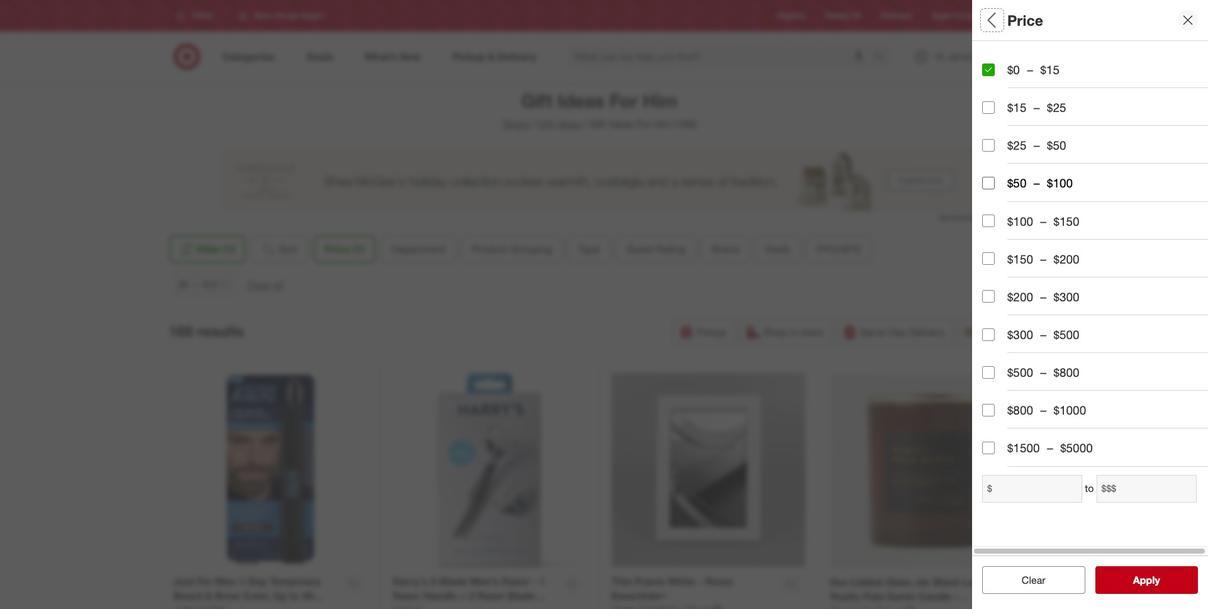 Task type: vqa. For each thing, say whether or not it's contained in the screenshot.
this
no



Task type: locate. For each thing, give the bounding box(es) containing it.
0 vertical spatial product grouping
[[983, 98, 1084, 112]]

1
[[540, 575, 545, 588]]

1 vertical spatial $0
[[983, 198, 992, 209]]

apply button
[[1096, 567, 1199, 594]]

$0  –  $15 checkbox
[[983, 63, 995, 76]]

1 vertical spatial $800
[[1008, 403, 1034, 418]]

0 horizontal spatial deals button
[[755, 235, 802, 263]]

$1500
[[1008, 441, 1040, 455]]

all filters dialog
[[973, 0, 1209, 609]]

-
[[533, 575, 537, 588], [699, 575, 703, 588], [955, 590, 959, 603], [236, 604, 240, 609], [447, 604, 451, 609]]

cartridges
[[393, 604, 444, 609]]

weekly ad
[[826, 11, 862, 20]]

0 horizontal spatial $0
[[178, 279, 188, 290]]

$0 inside button
[[178, 279, 188, 290]]

0 horizontal spatial /
[[532, 118, 536, 130]]

registry
[[778, 11, 806, 20]]

$100 up $100  –  $150
[[1048, 176, 1074, 190]]

delivery
[[909, 326, 946, 339]]

none text field inside "price" dialog
[[1097, 475, 1197, 503]]

gift ideas link
[[538, 118, 582, 130]]

1 horizontal spatial $25
[[1048, 100, 1067, 115]]

search
[[868, 51, 899, 64]]

circle
[[955, 11, 974, 20]]

1 vertical spatial $25
[[1008, 138, 1027, 153]]

rating inside all filters dialog
[[1020, 230, 1057, 245]]

1 horizontal spatial type button
[[983, 129, 1209, 173]]

1 vertical spatial clear all
[[1016, 574, 1052, 587]]

1 vertical spatial product grouping
[[472, 243, 553, 256]]

1 horizontal spatial clear all
[[1016, 574, 1052, 587]]

0 horizontal spatial $25
[[1008, 138, 1027, 153]]

product inside all filters dialog
[[983, 98, 1028, 112]]

1 horizontal spatial /
[[584, 118, 588, 130]]

1 vertical spatial to
[[290, 590, 299, 602]]

product grouping
[[983, 98, 1084, 112], [472, 243, 553, 256]]

/ right target link
[[532, 118, 536, 130]]

up
[[273, 590, 287, 602]]

day up color,
[[249, 575, 267, 588]]

rating
[[1020, 230, 1057, 245], [657, 243, 686, 256]]

0 horizontal spatial guest rating button
[[616, 235, 696, 263]]

$500 down $200  –  $300
[[1054, 327, 1080, 342]]

target circle link
[[932, 10, 974, 21]]

$200
[[1054, 252, 1080, 266], [1008, 290, 1034, 304]]

filters
[[1004, 11, 1043, 29]]

see results
[[1121, 574, 1174, 587]]

1 vertical spatial brand
[[983, 274, 1017, 289]]

1 horizontal spatial department
[[983, 54, 1051, 68]]

$25
[[1048, 100, 1067, 115], [1008, 138, 1027, 153]]

1 horizontal spatial $100
[[1048, 176, 1074, 190]]

2 vertical spatial price
[[325, 243, 350, 256]]

1 horizontal spatial target
[[932, 11, 953, 20]]

$0  –  $15 up the "$15  –  $25"
[[1008, 62, 1060, 77]]

him left (166)
[[654, 118, 672, 130]]

$800
[[1054, 365, 1080, 380], [1008, 403, 1034, 418]]

to
[[1086, 482, 1095, 495], [290, 590, 299, 602]]

results right see
[[1141, 574, 1174, 587]]

$15 down $50  –  $100
[[1007, 198, 1021, 209]]

0 vertical spatial clear all
[[247, 279, 283, 291]]

8oz lidded glass jar black label rustic palo santo candle - threshold™ link
[[831, 575, 996, 609]]

1-
[[239, 575, 249, 588]]

guest inside all filters dialog
[[983, 230, 1016, 245]]

$0 right $0  –  $15 checkbox
[[1008, 62, 1021, 77]]

just for men 1-day temporary beard & brow color, up to 30 applications - 0.3 fl oz image
[[174, 374, 368, 568], [174, 374, 368, 568]]

1 vertical spatial $200
[[1008, 290, 1034, 304]]

$50 up $50  –  $100
[[1048, 138, 1067, 153]]

threshold™
[[831, 605, 885, 609]]

$100
[[1048, 176, 1074, 190], [1008, 214, 1034, 228]]

glass
[[886, 576, 913, 589]]

him up (166)
[[643, 89, 678, 112]]

1 vertical spatial deals
[[983, 318, 1015, 333]]

5-
[[431, 575, 440, 588]]

- down handle
[[447, 604, 451, 609]]

clear all down sort button at top
[[247, 279, 283, 291]]

0 vertical spatial target
[[932, 11, 953, 20]]

8oz lidded glass jar black label rustic palo santo candle - threshold™
[[831, 576, 990, 609]]

$300 up $300  –  $500
[[1054, 290, 1080, 304]]

filter (1) button
[[169, 235, 246, 263]]

1 vertical spatial product grouping button
[[462, 235, 563, 263]]

jar
[[916, 576, 931, 589]]

1 horizontal spatial $800
[[1054, 365, 1080, 380]]

1 vertical spatial results
[[1141, 574, 1174, 587]]

(166)
[[675, 118, 697, 130]]

2 (1) from the left
[[353, 243, 365, 256]]

1 vertical spatial grouping
[[511, 243, 553, 256]]

$0 inside price $0  –  $15
[[983, 198, 992, 209]]

1 horizontal spatial type
[[983, 142, 1009, 157]]

to down $5000 at the bottom of the page
[[1086, 482, 1095, 495]]

0 vertical spatial deals button
[[755, 235, 802, 263]]

0 vertical spatial product
[[983, 98, 1028, 112]]

$50 right $50  –  $100 option
[[1008, 176, 1027, 190]]

price inside dialog
[[1008, 11, 1044, 29]]

guest rating button
[[983, 217, 1209, 261], [616, 235, 696, 263]]

type
[[983, 142, 1009, 157], [579, 243, 600, 256]]

- right white
[[699, 575, 703, 588]]

$0
[[1008, 62, 1021, 77], [983, 198, 992, 209], [178, 279, 188, 290]]

0 vertical spatial fpo/apo button
[[807, 235, 872, 263]]

price inside price $0  –  $15
[[983, 182, 1012, 196]]

results for see results
[[1141, 574, 1174, 587]]

ideas up advertisement region
[[609, 118, 634, 130]]

$15 down filter
[[203, 279, 217, 290]]

blade
[[440, 575, 467, 588], [508, 590, 535, 602]]

$1000
[[1054, 403, 1087, 418]]

2 vertical spatial $0
[[178, 279, 188, 290]]

0 horizontal spatial blade
[[440, 575, 467, 588]]

harry's 5-blade men's razor - 1 razor handle + 2 razor blade cartridges - charcoal
[[393, 575, 545, 609]]

$200  –  $300
[[1008, 290, 1080, 304]]

$0  –  $15
[[1008, 62, 1060, 77], [178, 279, 217, 290]]

0 horizontal spatial day
[[249, 575, 267, 588]]

None text field
[[983, 475, 1083, 503]]

0 vertical spatial $500
[[1054, 327, 1080, 342]]

1 vertical spatial product
[[472, 243, 508, 256]]

$500 right $500  –  $800 option
[[1008, 365, 1034, 380]]

all
[[273, 279, 283, 291], [1043, 574, 1052, 587]]

1 horizontal spatial $150
[[1054, 214, 1080, 228]]

to inside just for men 1-day temporary beard & brow color, up to 30 applications - 0.3 fl oz
[[290, 590, 299, 602]]

$15 inside button
[[203, 279, 217, 290]]

$200 right $200  –  $300 checkbox
[[1008, 290, 1034, 304]]

1 horizontal spatial all
[[1043, 574, 1052, 587]]

blade up the +
[[440, 575, 467, 588]]

$0 up "$100  –  $150" checkbox
[[983, 198, 992, 209]]

- left "0.3"
[[236, 604, 240, 609]]

thin frame white - room essentials™ image
[[612, 374, 806, 568], [612, 374, 806, 568]]

0 horizontal spatial clear all
[[247, 279, 283, 291]]

1 vertical spatial $150
[[1008, 252, 1034, 266]]

department button
[[983, 41, 1209, 85], [381, 235, 456, 263]]

clear inside all filters dialog
[[1016, 574, 1040, 587]]

1 vertical spatial department button
[[381, 235, 456, 263]]

clear all right 'label'
[[1016, 574, 1052, 587]]

0 horizontal spatial $100
[[1008, 214, 1034, 228]]

guest rating
[[983, 230, 1057, 245], [627, 243, 686, 256]]

gift right target link
[[538, 118, 555, 130]]

0 horizontal spatial $150
[[1008, 252, 1034, 266]]

guest
[[983, 230, 1016, 245], [627, 243, 654, 256]]

0 horizontal spatial fpo/apo
[[817, 243, 861, 256]]

1 vertical spatial deals button
[[983, 305, 1209, 349]]

$25 right "$25  –  $50" checkbox
[[1008, 138, 1027, 153]]

target inside gift ideas for him target / gift ideas / gift ideas for him (166)
[[502, 118, 530, 130]]

- inside 8oz lidded glass jar black label rustic palo santo candle - threshold™
[[955, 590, 959, 603]]

8oz lidded glass jar black label rustic palo santo candle - threshold™ image
[[831, 374, 1026, 568], [831, 374, 1026, 568]]

guest rating inside all filters dialog
[[983, 230, 1057, 245]]

1 horizontal spatial product grouping
[[983, 98, 1084, 112]]

day inside button
[[889, 326, 907, 339]]

0 vertical spatial $0  –  $15
[[1008, 62, 1060, 77]]

0 horizontal spatial type
[[579, 243, 600, 256]]

2 vertical spatial for
[[197, 575, 213, 588]]

1 vertical spatial $500
[[1008, 365, 1034, 380]]

0 vertical spatial department
[[983, 54, 1051, 68]]

0 horizontal spatial $0  –  $15
[[178, 279, 217, 290]]

$800 up $1000 on the bottom of page
[[1054, 365, 1080, 380]]

0 vertical spatial $50
[[1048, 138, 1067, 153]]

(1) for price (1)
[[353, 243, 365, 256]]

clear all button
[[247, 278, 283, 293], [983, 567, 1086, 594]]

same
[[860, 326, 887, 339]]

1 horizontal spatial deals
[[983, 318, 1015, 333]]

(1) for filter (1)
[[224, 243, 235, 256]]

1 horizontal spatial deals button
[[983, 305, 1209, 349]]

$100  –  $150 checkbox
[[983, 215, 995, 227]]

1 vertical spatial all
[[1043, 574, 1052, 587]]

0 vertical spatial type
[[983, 142, 1009, 157]]

to inside "price" dialog
[[1086, 482, 1095, 495]]

stock
[[1085, 405, 1114, 419]]

$300
[[1054, 290, 1080, 304], [1008, 327, 1034, 342]]

gift up target link
[[522, 89, 553, 112]]

$0 down filter (1) button
[[178, 279, 188, 290]]

$1500  –  $5000
[[1008, 441, 1093, 455]]

1 horizontal spatial guest
[[983, 230, 1016, 245]]

$150 up $150  –  $200
[[1054, 214, 1080, 228]]

fpo/apo inside all filters dialog
[[983, 362, 1037, 377]]

Include out of stock checkbox
[[983, 406, 995, 418]]

brand
[[712, 243, 739, 256], [983, 274, 1017, 289]]

target inside target circle link
[[932, 11, 953, 20]]

- inside thin frame white - room essentials™
[[699, 575, 703, 588]]

(1) inside filter (1) button
[[224, 243, 235, 256]]

0 horizontal spatial type button
[[568, 235, 611, 263]]

0 vertical spatial results
[[197, 322, 244, 340]]

1 (1) from the left
[[224, 243, 235, 256]]

him
[[643, 89, 678, 112], [654, 118, 672, 130]]

results right 166
[[197, 322, 244, 340]]

8oz
[[831, 576, 848, 589]]

1 vertical spatial $100
[[1008, 214, 1034, 228]]

0 vertical spatial day
[[889, 326, 907, 339]]

ideas
[[558, 89, 605, 112], [557, 118, 582, 130], [609, 118, 634, 130]]

1 vertical spatial fpo/apo button
[[983, 349, 1209, 393]]

day right same
[[889, 326, 907, 339]]

0 horizontal spatial brand
[[712, 243, 739, 256]]

0 vertical spatial $0
[[1008, 62, 1021, 77]]

deals button
[[755, 235, 802, 263], [983, 305, 1209, 349]]

$15
[[1041, 62, 1060, 77], [1008, 100, 1027, 115], [1007, 198, 1021, 209], [203, 279, 217, 290]]

brand button
[[701, 235, 750, 263], [983, 261, 1209, 305]]

0 vertical spatial type button
[[983, 129, 1209, 173]]

shipping
[[982, 326, 1022, 339]]

grouping inside all filters dialog
[[1031, 98, 1084, 112]]

0 horizontal spatial product grouping
[[472, 243, 553, 256]]

$5000
[[1061, 441, 1093, 455]]

0 horizontal spatial to
[[290, 590, 299, 602]]

filter (1)
[[197, 243, 235, 256]]

fpo/apo
[[817, 243, 861, 256], [983, 362, 1037, 377]]

white
[[668, 575, 696, 588]]

0 vertical spatial price
[[1008, 11, 1044, 29]]

target
[[932, 11, 953, 20], [502, 118, 530, 130]]

essentials™
[[612, 590, 667, 602]]

just
[[174, 575, 194, 588]]

for
[[610, 89, 638, 112], [637, 118, 651, 130], [197, 575, 213, 588]]

1 vertical spatial clear all button
[[983, 567, 1086, 594]]

thin
[[612, 575, 633, 588]]

0 horizontal spatial grouping
[[511, 243, 553, 256]]

$300 right "$300  –  $500" option
[[1008, 327, 1034, 342]]

0 horizontal spatial target
[[502, 118, 530, 130]]

0 vertical spatial product grouping button
[[983, 85, 1209, 129]]

$800 right $800  –  $1000 option
[[1008, 403, 1034, 418]]

label
[[964, 576, 990, 589]]

1 horizontal spatial brand
[[983, 274, 1017, 289]]

results inside button
[[1141, 574, 1174, 587]]

None text field
[[1097, 475, 1197, 503]]

product grouping inside all filters dialog
[[983, 98, 1084, 112]]

1 horizontal spatial guest rating button
[[983, 217, 1209, 261]]

$800  –  $1000 checkbox
[[983, 404, 995, 417]]

all filters
[[983, 11, 1043, 29]]

$200 up $200  –  $300
[[1054, 252, 1080, 266]]

target left gift ideas 'link'
[[502, 118, 530, 130]]

$25  –  $50
[[1008, 138, 1067, 153]]

type button
[[983, 129, 1209, 173], [568, 235, 611, 263]]

2 horizontal spatial $0
[[1008, 62, 1021, 77]]

clear all inside button
[[1016, 574, 1052, 587]]

$50
[[1048, 138, 1067, 153], [1008, 176, 1027, 190]]

to left 30
[[290, 590, 299, 602]]

harry's 5-blade men's razor - 1 razor handle + 2 razor blade cartridges - charcoal image
[[393, 374, 587, 568], [393, 374, 587, 568]]

1 vertical spatial day
[[249, 575, 267, 588]]

rustic
[[831, 590, 861, 603]]

0 horizontal spatial $500
[[1008, 365, 1034, 380]]

product grouping button inside all filters dialog
[[983, 85, 1209, 129]]

$100 right "$100  –  $150" checkbox
[[1008, 214, 1034, 228]]

1 horizontal spatial clear all button
[[983, 567, 1086, 594]]

1 vertical spatial target
[[502, 118, 530, 130]]

1 horizontal spatial results
[[1141, 574, 1174, 587]]

/ right gift ideas 'link'
[[584, 118, 588, 130]]

filter
[[197, 243, 221, 256]]

1 horizontal spatial (1)
[[353, 243, 365, 256]]

blade right "2"
[[508, 590, 535, 602]]

$150 right $150  –  $200 option
[[1008, 252, 1034, 266]]

$0  –  $15 down filter (1) button
[[178, 279, 217, 290]]

$25 up $25  –  $50
[[1048, 100, 1067, 115]]

clear all for topmost clear all button
[[247, 279, 283, 291]]

$0  –  $15 inside "price" dialog
[[1008, 62, 1060, 77]]

- left 1
[[533, 575, 537, 588]]

product grouping button
[[983, 85, 1209, 129], [462, 235, 563, 263]]

- down the black
[[955, 590, 959, 603]]

target left the circle
[[932, 11, 953, 20]]



Task type: describe. For each thing, give the bounding box(es) containing it.
candle
[[919, 590, 952, 603]]

0 horizontal spatial product grouping button
[[462, 235, 563, 263]]

0 vertical spatial $150
[[1054, 214, 1080, 228]]

price for price (1)
[[325, 243, 350, 256]]

$15 right the $15  –  $25 checkbox
[[1008, 100, 1027, 115]]

166
[[169, 322, 193, 340]]

$15  –  $25 checkbox
[[983, 101, 995, 114]]

&
[[205, 590, 212, 602]]

thin frame white - room essentials™
[[612, 575, 734, 602]]

0 horizontal spatial guest
[[627, 243, 654, 256]]

fl
[[260, 604, 266, 609]]

department inside all filters dialog
[[983, 54, 1051, 68]]

0 vertical spatial blade
[[440, 575, 467, 588]]

for inside just for men 1-day temporary beard & brow color, up to 30 applications - 0.3 fl oz
[[197, 575, 213, 588]]

gift right gift ideas 'link'
[[590, 118, 607, 130]]

+
[[460, 590, 466, 602]]

0 vertical spatial for
[[610, 89, 638, 112]]

$500  –  $800
[[1008, 365, 1080, 380]]

clear inside button
[[1022, 574, 1046, 587]]

gift ideas for him target / gift ideas / gift ideas for him (166)
[[502, 89, 697, 130]]

price for price
[[1008, 11, 1044, 29]]

target circle
[[932, 11, 974, 20]]

santo
[[888, 590, 916, 603]]

include out of stock
[[1008, 405, 1114, 419]]

see
[[1121, 574, 1139, 587]]

day inside just for men 1-day temporary beard & brow color, up to 30 applications - 0.3 fl oz
[[249, 575, 267, 588]]

in
[[791, 326, 798, 339]]

handle
[[424, 590, 457, 602]]

brand inside all filters dialog
[[983, 274, 1017, 289]]

all inside dialog
[[1043, 574, 1052, 587]]

just for men 1-day temporary beard & brow color, up to 30 applications - 0.3 fl oz
[[174, 575, 321, 609]]

$150  –  $200 checkbox
[[983, 253, 995, 265]]

$0  –  $15 button
[[169, 271, 239, 298]]

$300  –  $500 checkbox
[[983, 328, 995, 341]]

sort button
[[251, 235, 309, 263]]

0 horizontal spatial rating
[[657, 243, 686, 256]]

0 vertical spatial department button
[[983, 41, 1209, 85]]

weekly ad link
[[826, 10, 862, 21]]

men
[[215, 575, 236, 588]]

$15 inside price $0  –  $15
[[1007, 198, 1021, 209]]

redcard link
[[882, 10, 912, 21]]

all
[[983, 11, 1000, 29]]

weekly
[[826, 11, 850, 20]]

thin frame white - room essentials™ link
[[612, 575, 776, 604]]

shipping button
[[959, 319, 1030, 346]]

1 vertical spatial department
[[392, 243, 446, 256]]

$0  –  $15 inside $0  –  $15 button
[[178, 279, 217, 290]]

0 horizontal spatial department button
[[381, 235, 456, 263]]

0 vertical spatial deals
[[766, 243, 791, 256]]

0 horizontal spatial fpo/apo button
[[807, 235, 872, 263]]

pickup button
[[674, 319, 736, 346]]

0.3
[[243, 604, 257, 609]]

price for price $0  –  $15
[[983, 182, 1012, 196]]

0 horizontal spatial all
[[273, 279, 283, 291]]

$300  –  $500
[[1008, 327, 1080, 342]]

see results button
[[1096, 567, 1199, 594]]

0 vertical spatial clear all button
[[247, 278, 283, 293]]

$15 up the "$15  –  $25"
[[1041, 62, 1060, 77]]

0 vertical spatial $200
[[1054, 252, 1080, 266]]

1 / from the left
[[532, 118, 536, 130]]

price dialog
[[973, 0, 1209, 609]]

brow
[[215, 590, 240, 602]]

type inside all filters dialog
[[983, 142, 1009, 157]]

results for 166 results
[[197, 322, 244, 340]]

oz
[[269, 604, 280, 609]]

0 vertical spatial $300
[[1054, 290, 1080, 304]]

charcoal
[[454, 604, 497, 609]]

1 horizontal spatial brand button
[[983, 261, 1209, 305]]

$25  –  $50 checkbox
[[983, 139, 995, 152]]

price (1)
[[325, 243, 365, 256]]

razor down men's
[[477, 590, 505, 602]]

color,
[[243, 590, 271, 602]]

$500  –  $800 checkbox
[[983, 366, 995, 379]]

ideas up gift ideas 'link'
[[558, 89, 605, 112]]

$1500  –  $5000 checkbox
[[983, 442, 995, 455]]

clear button
[[983, 567, 1086, 594]]

0 horizontal spatial guest rating
[[627, 243, 686, 256]]

fpo/apo button inside all filters dialog
[[983, 349, 1209, 393]]

0 vertical spatial $25
[[1048, 100, 1067, 115]]

applications
[[174, 604, 233, 609]]

$50  –  $100
[[1008, 176, 1074, 190]]

$50  –  $100 checkbox
[[983, 177, 995, 189]]

frame
[[635, 575, 666, 588]]

sponsored
[[940, 213, 977, 222]]

1 vertical spatial type
[[579, 243, 600, 256]]

store
[[801, 326, 824, 339]]

palo
[[864, 590, 885, 603]]

advertisement region
[[222, 149, 977, 212]]

$0 inside "price" dialog
[[1008, 62, 1021, 77]]

1 vertical spatial $50
[[1008, 176, 1027, 190]]

ideas right target link
[[557, 118, 582, 130]]

30
[[302, 590, 313, 602]]

find stores link
[[995, 10, 1033, 21]]

deals inside all filters dialog
[[983, 318, 1015, 333]]

target link
[[502, 118, 530, 130]]

1 vertical spatial for
[[637, 118, 651, 130]]

out
[[1050, 405, 1068, 419]]

0 vertical spatial fpo/apo
[[817, 243, 861, 256]]

0 vertical spatial brand
[[712, 243, 739, 256]]

1 vertical spatial blade
[[508, 590, 535, 602]]

0 vertical spatial $800
[[1054, 365, 1080, 380]]

ad
[[852, 11, 862, 20]]

men's
[[470, 575, 499, 588]]

clear all for the bottommost clear all button
[[1016, 574, 1052, 587]]

$200  –  $300 checkbox
[[983, 290, 995, 303]]

search button
[[868, 43, 899, 73]]

0 horizontal spatial brand button
[[701, 235, 750, 263]]

just for men 1-day temporary beard & brow color, up to 30 applications - 0.3 fl oz link
[[174, 575, 338, 609]]

- inside just for men 1-day temporary beard & brow color, up to 30 applications - 0.3 fl oz
[[236, 604, 240, 609]]

What can we help you find? suggestions appear below search field
[[568, 43, 877, 71]]

$15  –  $25
[[1008, 100, 1067, 115]]

temporary
[[270, 575, 321, 588]]

find stores
[[995, 11, 1033, 20]]

harry's 5-blade men's razor - 1 razor handle + 2 razor blade cartridges - charcoal link
[[393, 575, 557, 609]]

same day delivery button
[[837, 319, 954, 346]]

shop
[[764, 326, 788, 339]]

2 / from the left
[[584, 118, 588, 130]]

sort
[[279, 243, 298, 256]]

black
[[934, 576, 961, 589]]

1 vertical spatial him
[[654, 118, 672, 130]]

clear for topmost clear all button
[[247, 279, 270, 291]]

price $0  –  $15
[[983, 182, 1021, 209]]

166 results
[[169, 322, 244, 340]]

razor left 1
[[502, 575, 530, 588]]

none text field inside "price" dialog
[[983, 475, 1083, 503]]

clear for the bottommost clear all button
[[1016, 574, 1040, 587]]

0 horizontal spatial $300
[[1008, 327, 1034, 342]]

$150  –  $200
[[1008, 252, 1080, 266]]

$100  –  $150
[[1008, 214, 1080, 228]]

2
[[469, 590, 475, 602]]

stores
[[1011, 11, 1033, 20]]

shop in store
[[764, 326, 824, 339]]

lidded
[[851, 576, 883, 589]]

0 horizontal spatial $800
[[1008, 403, 1034, 418]]

harry's
[[393, 575, 428, 588]]

same day delivery
[[860, 326, 946, 339]]

find
[[995, 11, 1009, 20]]

razor down harry's on the left bottom
[[393, 590, 421, 602]]

0 vertical spatial him
[[643, 89, 678, 112]]

apply
[[1134, 574, 1161, 587]]

room
[[705, 575, 734, 588]]



